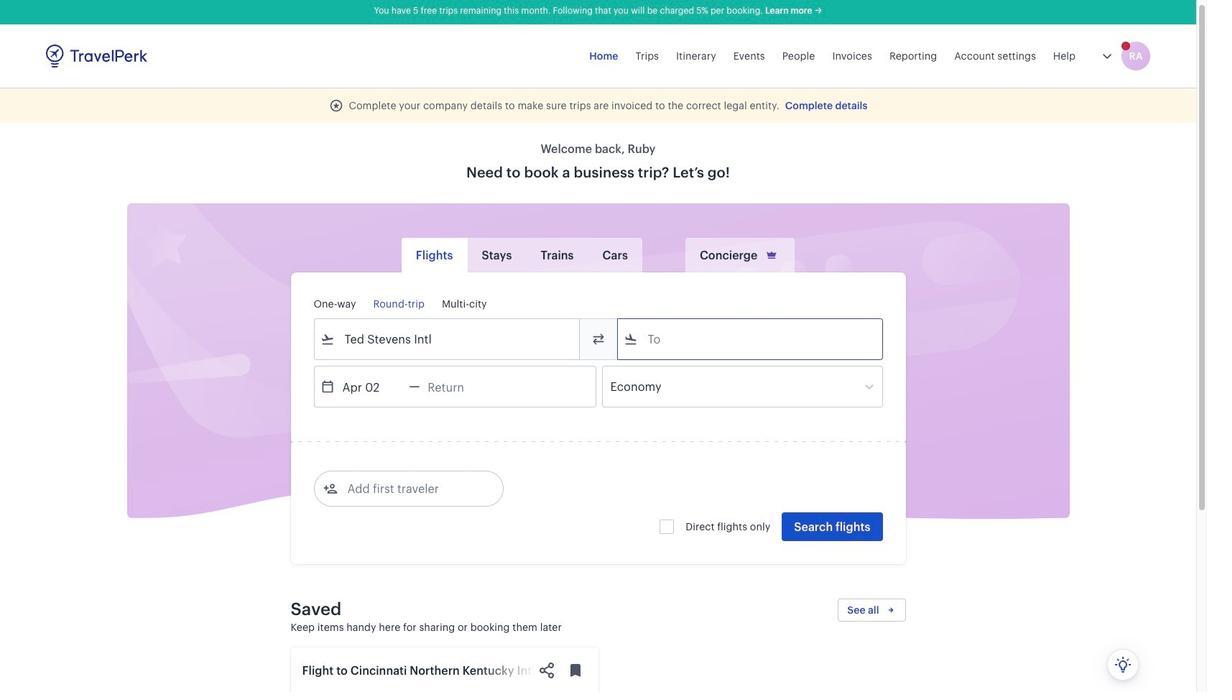 Task type: vqa. For each thing, say whether or not it's contained in the screenshot.
Spirit Airlines image at bottom
no



Task type: describe. For each thing, give the bounding box(es) containing it.
To search field
[[638, 328, 864, 351]]

Add first traveler search field
[[337, 477, 487, 500]]

Depart text field
[[335, 367, 409, 407]]

From search field
[[335, 328, 560, 351]]



Task type: locate. For each thing, give the bounding box(es) containing it.
Return text field
[[420, 367, 495, 407]]



